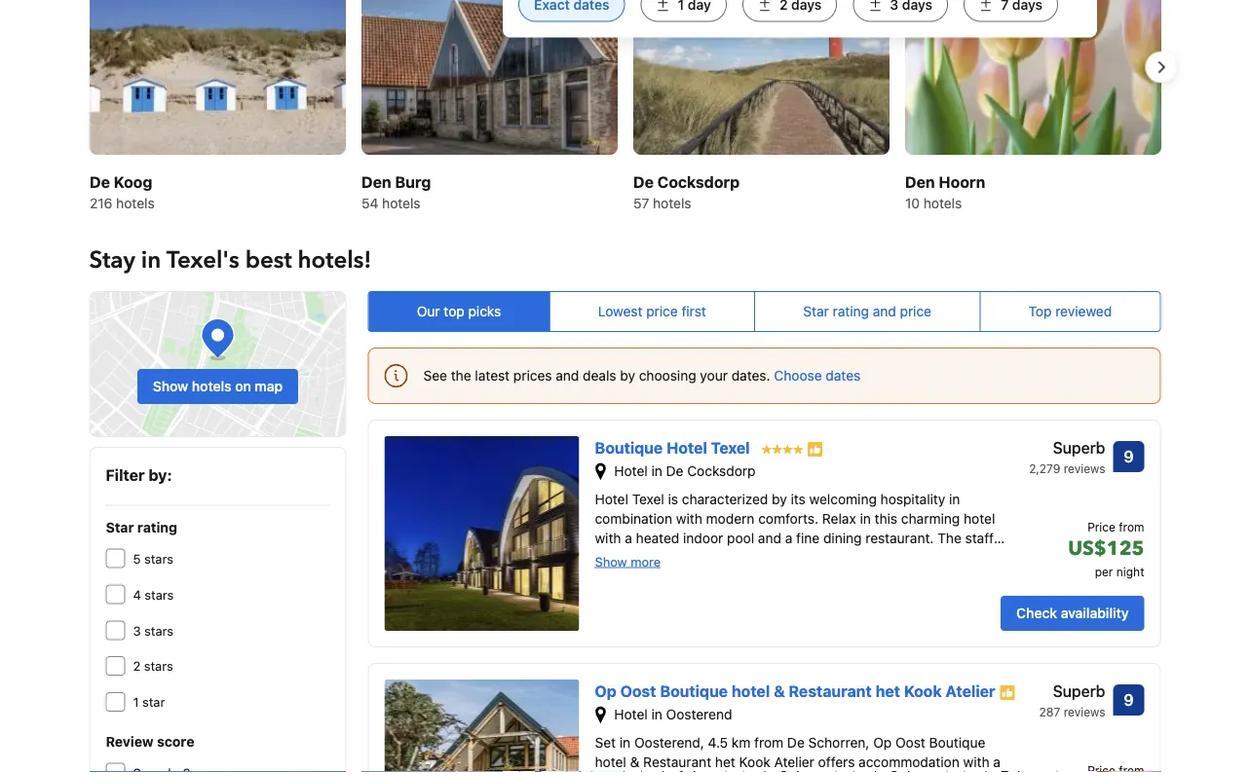 Task type: vqa. For each thing, say whether or not it's contained in the screenshot.
3rd 9 nights , 2 adults from the top of the page
no



Task type: describe. For each thing, give the bounding box(es) containing it.
the staff are very friendly and they will even walk you to your room. i felt very welcome. the rooms are clean and tidy and the location is great. the breakfast is good and you can also sit outside in the nice environment.
[[595, 530, 994, 624]]

lowest price first
[[598, 304, 706, 320]]

0 vertical spatial with
[[676, 511, 702, 527]]

superb 2,279 reviews
[[1029, 439, 1106, 476]]

choosing
[[639, 368, 696, 384]]

your inside the staff are very friendly and they will even walk you to your room. i felt very welcome. the rooms are clean and tidy and the location is great. the breakfast is good and you can also sit outside in the nice environment.
[[891, 550, 918, 566]]

schorren,
[[808, 735, 870, 751]]

stars for 5 stars
[[144, 552, 173, 567]]

nice
[[595, 608, 621, 624]]

star for star rating
[[106, 520, 134, 536]]

us$125
[[1068, 536, 1144, 563]]

0 horizontal spatial by
[[620, 368, 635, 384]]

hotel for is
[[595, 491, 628, 507]]

1 vertical spatial very
[[595, 569, 622, 585]]

lowest
[[598, 304, 643, 320]]

0 vertical spatial your
[[700, 368, 728, 384]]

2 a from the left
[[785, 530, 793, 546]]

also
[[856, 589, 881, 605]]

i
[[962, 550, 966, 566]]

show hotels on map
[[153, 379, 283, 395]]

prices
[[513, 368, 552, 384]]

0 vertical spatial texel
[[711, 439, 750, 458]]

charming
[[901, 511, 960, 527]]

km
[[732, 735, 751, 751]]

2 horizontal spatial is
[[980, 569, 990, 585]]

9 for op oost boutique hotel & restaurant het kook atelier
[[1124, 692, 1134, 710]]

will
[[758, 550, 779, 566]]

welcoming
[[809, 491, 877, 507]]

review
[[106, 734, 154, 751]]

price
[[1088, 521, 1116, 534]]

location
[[926, 569, 976, 585]]

heated
[[636, 530, 679, 546]]

rooms
[[717, 569, 756, 585]]

texel inside the hotel texel is characterized by its welcoming hospitality in combination with modern comforts. relax in this charming hotel with a heated indoor pool and a fine dining restaurant.
[[632, 491, 664, 507]]

per
[[1095, 566, 1113, 579]]

comforts.
[[758, 511, 819, 527]]

star rating and price
[[803, 304, 932, 320]]

and inside the hotel texel is characterized by its welcoming hospitality in combination with modern comforts. relax in this charming hotel with a heated indoor pool and a fine dining restaurant.
[[758, 530, 781, 546]]

0 vertical spatial very
[[618, 550, 645, 566]]

latest
[[475, 368, 510, 384]]

hotels for cocksdorp
[[652, 196, 691, 212]]

in down boutique hotel texel
[[651, 464, 662, 480]]

night
[[1117, 566, 1144, 579]]

3
[[133, 624, 141, 639]]

1 vertical spatial boutique
[[660, 683, 728, 702]]

show hotels on map link
[[89, 292, 346, 438]]

de cocksdorp 57 hotels image
[[633, 0, 889, 178]]

next image
[[1149, 56, 1173, 79]]

this
[[875, 511, 898, 527]]

its
[[791, 491, 806, 507]]

op oost boutique hotel & restaurant het kook atelier
[[595, 683, 999, 702]]

1 horizontal spatial restaurant
[[789, 683, 872, 702]]

hotel texel is characterized by its welcoming hospitality in combination with modern comforts. relax in this charming hotel with a heated indoor pool and a fine dining restaurant.
[[595, 491, 995, 546]]

1 vertical spatial hotel
[[732, 683, 770, 702]]

287
[[1039, 706, 1060, 720]]

on
[[235, 379, 251, 395]]

cocksdorp inside "de cocksdorp 57 hotels"
[[657, 173, 739, 192]]

by:
[[149, 467, 172, 485]]

restaurant inside set in oosterend, 4.5 km from de schorren, op oost boutique hotel & restaurant het kook atelier offers accommodation with
[[643, 755, 711, 771]]

den for den burg
[[361, 173, 391, 192]]

9 for boutique hotel texel
[[1124, 448, 1134, 467]]

superb for op oost boutique hotel & restaurant het kook atelier
[[1053, 683, 1106, 702]]

filter by:
[[106, 467, 172, 485]]

het inside set in oosterend, 4.5 km from de schorren, op oost boutique hotel & restaurant het kook atelier offers accommodation with
[[715, 755, 736, 771]]

outside
[[904, 589, 950, 605]]

can
[[829, 589, 852, 605]]

op inside set in oosterend, 4.5 km from de schorren, op oost boutique hotel & restaurant het kook atelier offers accommodation with
[[873, 735, 892, 751]]

from inside set in oosterend, 4.5 km from de schorren, op oost boutique hotel & restaurant het kook atelier offers accommodation with
[[754, 735, 784, 751]]

scored 9 element for op oost boutique hotel & restaurant het kook atelier
[[1113, 686, 1144, 717]]

check out these popular cities on texel section
[[74, 0, 1177, 214]]

choose
[[774, 368, 822, 384]]

by inside the hotel texel is characterized by its welcoming hospitality in combination with modern comforts. relax in this charming hotel with a heated indoor pool and a fine dining restaurant.
[[772, 491, 787, 507]]

review score
[[106, 734, 194, 751]]

den burg 54 hotels
[[361, 173, 431, 212]]

0 vertical spatial boutique
[[595, 439, 663, 458]]

see
[[423, 368, 447, 384]]

superb for boutique hotel texel
[[1053, 439, 1106, 458]]

restaurant.
[[866, 530, 934, 546]]

group containing 5 stars
[[106, 550, 330, 713]]

5
[[133, 552, 141, 567]]

0 horizontal spatial the
[[635, 589, 659, 605]]

indoor
[[683, 530, 723, 546]]

4 stars image
[[761, 445, 803, 455]]

see the latest prices and deals by choosing your dates. choose dates
[[423, 368, 861, 384]]

10
[[905, 196, 919, 212]]

pool
[[727, 530, 754, 546]]

2 stars
[[133, 660, 173, 674]]

with inside set in oosterend, 4.5 km from de schorren, op oost boutique hotel & restaurant het kook atelier offers accommodation with
[[963, 755, 990, 771]]

hotels for koog
[[116, 196, 154, 212]]

stay in texel's best hotels!
[[89, 244, 372, 277]]

1 horizontal spatial the
[[902, 569, 923, 585]]

friendly
[[649, 550, 696, 566]]

in inside the staff are very friendly and they will even walk you to your room. i felt very welcome. the rooms are clean and tidy and the location is great. the breakfast is good and you can also sit outside in the nice environment.
[[954, 589, 965, 605]]

combination
[[595, 511, 672, 527]]

57
[[633, 196, 649, 212]]

oosterend
[[666, 707, 732, 724]]

best
[[245, 244, 292, 277]]

2
[[133, 660, 141, 674]]

de down boutique hotel texel
[[666, 464, 684, 480]]

hotels inside button
[[192, 379, 231, 395]]

atelier inside set in oosterend, 4.5 km from de schorren, op oost boutique hotel & restaurant het kook atelier offers accommodation with
[[774, 755, 815, 771]]

availability
[[1061, 606, 1129, 622]]

dates
[[826, 368, 861, 384]]

de inside "de cocksdorp 57 hotels"
[[633, 173, 653, 192]]

in up charming
[[949, 491, 960, 507]]

1 horizontal spatial kook
[[904, 683, 942, 702]]

rating for star rating
[[137, 520, 177, 536]]

felt
[[969, 550, 990, 566]]

hospitality
[[881, 491, 946, 507]]

show hotels on map button
[[137, 370, 298, 405]]

fine
[[796, 530, 820, 546]]

room.
[[922, 550, 958, 566]]

4 stars
[[133, 588, 174, 603]]

set
[[595, 735, 616, 751]]

0 vertical spatial &
[[774, 683, 785, 702]]

they
[[727, 550, 755, 566]]

& inside set in oosterend, 4.5 km from de schorren, op oost boutique hotel & restaurant het kook atelier offers accommodation with
[[630, 755, 640, 771]]

reviewed
[[1056, 304, 1112, 320]]

star rating
[[106, 520, 177, 536]]

0 vertical spatial oost
[[620, 683, 656, 702]]

den hoorn 10 hotels
[[905, 173, 985, 212]]

0 vertical spatial op
[[595, 683, 617, 702]]

boutique hotel texel, hotel in de cocksdorp image
[[384, 437, 579, 632]]

hotels!
[[298, 244, 372, 277]]

star
[[142, 696, 165, 710]]

check availability
[[1017, 606, 1129, 622]]

5 stars
[[133, 552, 173, 567]]



Task type: locate. For each thing, give the bounding box(es) containing it.
1 den from the left
[[361, 173, 391, 192]]

reviews for op oost boutique hotel & restaurant het kook atelier
[[1064, 706, 1106, 720]]

2 horizontal spatial with
[[963, 755, 990, 771]]

good
[[740, 589, 772, 605]]

the up outside
[[902, 569, 923, 585]]

hotels down burg
[[382, 196, 420, 212]]

with up show more button
[[595, 530, 621, 546]]

check availability link
[[1001, 597, 1144, 632]]

1 vertical spatial are
[[760, 569, 780, 585]]

1 vertical spatial cocksdorp
[[687, 464, 756, 480]]

de inside set in oosterend, 4.5 km from de schorren, op oost boutique hotel & restaurant het kook atelier offers accommodation with
[[787, 735, 805, 751]]

from right price
[[1119, 521, 1144, 534]]

in up oosterend,
[[651, 707, 662, 724]]

our
[[417, 304, 440, 320]]

0 horizontal spatial rating
[[137, 520, 177, 536]]

0 horizontal spatial with
[[595, 530, 621, 546]]

1 vertical spatial 9
[[1124, 692, 1134, 710]]

from
[[1119, 521, 1144, 534], [754, 735, 784, 751]]

reviews for boutique hotel texel
[[1064, 462, 1106, 476]]

54
[[361, 196, 378, 212]]

2 9 from the top
[[1124, 692, 1134, 710]]

1 horizontal spatial rating
[[833, 304, 869, 320]]

are
[[595, 550, 615, 566], [760, 569, 780, 585]]

by left its
[[772, 491, 787, 507]]

first
[[682, 304, 706, 320]]

2 horizontal spatial hotel
[[964, 511, 995, 527]]

your down 'restaurant.'
[[891, 550, 918, 566]]

clean
[[783, 569, 817, 585]]

0 horizontal spatial kook
[[739, 755, 771, 771]]

2 vertical spatial the
[[968, 589, 989, 605]]

1 horizontal spatial are
[[760, 569, 780, 585]]

stars for 2 stars
[[144, 660, 173, 674]]

is
[[668, 491, 678, 507], [980, 569, 990, 585], [726, 589, 736, 605]]

status
[[368, 348, 1161, 405]]

0 vertical spatial rating
[[833, 304, 869, 320]]

deals
[[583, 368, 616, 384]]

rating for star rating and price
[[833, 304, 869, 320]]

you down clean
[[803, 589, 826, 605]]

0 vertical spatial 9
[[1124, 448, 1134, 467]]

boutique up hotel in de cocksdorp
[[595, 439, 663, 458]]

boutique up oosterend
[[660, 683, 728, 702]]

rating up dates
[[833, 304, 869, 320]]

welcome.
[[626, 569, 685, 585]]

picks
[[468, 304, 501, 320]]

&
[[774, 683, 785, 702], [630, 755, 640, 771]]

1 a from the left
[[625, 530, 632, 546]]

0 vertical spatial restaurant
[[789, 683, 872, 702]]

show more
[[595, 555, 661, 569]]

restaurant down oosterend,
[[643, 755, 711, 771]]

in right "stay"
[[141, 244, 161, 277]]

star up choose dates button
[[803, 304, 829, 320]]

texel up combination
[[632, 491, 664, 507]]

kook up "accommodation" at the right bottom of page
[[904, 683, 942, 702]]

kook inside set in oosterend, 4.5 km from de schorren, op oost boutique hotel & restaurant het kook atelier offers accommodation with
[[739, 755, 771, 771]]

hotels right 57
[[652, 196, 691, 212]]

0 horizontal spatial atelier
[[774, 755, 815, 771]]

hotels inside den hoorn 10 hotels
[[923, 196, 962, 212]]

9 right "superb 287 reviews"
[[1124, 692, 1134, 710]]

0 vertical spatial reviews
[[1064, 462, 1106, 476]]

hotel up km
[[732, 683, 770, 702]]

den hoorn 10 hotels image
[[905, 0, 1161, 178]]

9 right superb 2,279 reviews
[[1124, 448, 1134, 467]]

stars right 4
[[145, 588, 174, 603]]

stay
[[89, 244, 135, 277]]

1 horizontal spatial is
[[726, 589, 736, 605]]

2 den from the left
[[905, 173, 935, 192]]

de cocksdorp 57 hotels
[[633, 173, 739, 212]]

status containing see the latest prices and deals by choosing your dates.
[[368, 348, 1161, 405]]

0 vertical spatial superb
[[1053, 439, 1106, 458]]

top
[[444, 304, 465, 320]]

the right see
[[451, 368, 471, 384]]

de up 57
[[633, 173, 653, 192]]

1 horizontal spatial by
[[772, 491, 787, 507]]

offers
[[818, 755, 855, 771]]

very up great.
[[595, 569, 622, 585]]

the down location
[[968, 589, 989, 605]]

choose dates button
[[774, 367, 861, 386]]

2 vertical spatial the
[[635, 589, 659, 605]]

texel up characterized
[[711, 439, 750, 458]]

1 horizontal spatial the
[[689, 569, 713, 585]]

0 horizontal spatial are
[[595, 550, 615, 566]]

oost inside set in oosterend, 4.5 km from de schorren, op oost boutique hotel & restaurant het kook atelier offers accommodation with
[[896, 735, 926, 751]]

1 vertical spatial star
[[106, 520, 134, 536]]

1 scored 9 element from the top
[[1113, 442, 1144, 473]]

1 horizontal spatial from
[[1119, 521, 1144, 534]]

het up "accommodation" at the right bottom of page
[[876, 683, 900, 702]]

hotels inside de koog 216 hotels
[[116, 196, 154, 212]]

9
[[1124, 448, 1134, 467], [1124, 692, 1134, 710]]

1 vertical spatial by
[[772, 491, 787, 507]]

superb inside superb 2,279 reviews
[[1053, 439, 1106, 458]]

atelier
[[946, 683, 996, 702], [774, 755, 815, 771]]

216
[[89, 196, 112, 212]]

by right the 'deals'
[[620, 368, 635, 384]]

1 horizontal spatial you
[[848, 550, 871, 566]]

1 horizontal spatial atelier
[[946, 683, 996, 702]]

show for show more
[[595, 555, 627, 569]]

den inside den burg 54 hotels
[[361, 173, 391, 192]]

de up 216
[[89, 173, 110, 192]]

hotel inside set in oosterend, 4.5 km from de schorren, op oost boutique hotel & restaurant het kook atelier offers accommodation with
[[595, 755, 626, 771]]

group
[[106, 550, 330, 713]]

atelier up "accommodation" at the right bottom of page
[[946, 683, 996, 702]]

scored 9 element for boutique hotel texel
[[1113, 442, 1144, 473]]

0 vertical spatial show
[[153, 379, 188, 395]]

with right "accommodation" at the right bottom of page
[[963, 755, 990, 771]]

0 horizontal spatial you
[[803, 589, 826, 605]]

reviews right 2,279
[[1064, 462, 1106, 476]]

1 vertical spatial atelier
[[774, 755, 815, 771]]

1 vertical spatial restaurant
[[643, 755, 711, 771]]

boutique hotel texel
[[595, 439, 754, 458]]

den up 10
[[905, 173, 935, 192]]

1 horizontal spatial star
[[803, 304, 829, 320]]

texel's
[[166, 244, 239, 277]]

the up 'room.'
[[938, 530, 962, 546]]

show for show hotels on map
[[153, 379, 188, 395]]

stars for 4 stars
[[145, 588, 174, 603]]

2,279
[[1029, 462, 1060, 476]]

hotel inside the hotel texel is characterized by its welcoming hospitality in combination with modern comforts. relax in this charming hotel with a heated indoor pool and a fine dining restaurant.
[[964, 511, 995, 527]]

hotel inside the hotel texel is characterized by its welcoming hospitality in combination with modern comforts. relax in this charming hotel with a heated indoor pool and a fine dining restaurant.
[[595, 491, 628, 507]]

restaurant
[[789, 683, 872, 702], [643, 755, 711, 771]]

0 horizontal spatial show
[[153, 379, 188, 395]]

2 price from the left
[[900, 304, 932, 320]]

the up breakfast
[[689, 569, 713, 585]]

0 horizontal spatial &
[[630, 755, 640, 771]]

1 vertical spatial scored 9 element
[[1113, 686, 1144, 717]]

0 horizontal spatial a
[[625, 530, 632, 546]]

0 horizontal spatial hotel
[[595, 755, 626, 771]]

oost up hotel in oosterend
[[620, 683, 656, 702]]

top
[[1029, 304, 1052, 320]]

1 horizontal spatial op
[[873, 735, 892, 751]]

1 reviews from the top
[[1064, 462, 1106, 476]]

atelier left offers
[[774, 755, 815, 771]]

in inside set in oosterend, 4.5 km from de schorren, op oost boutique hotel & restaurant het kook atelier offers accommodation with
[[620, 735, 631, 751]]

0 horizontal spatial is
[[668, 491, 678, 507]]

1 horizontal spatial show
[[595, 555, 627, 569]]

0 vertical spatial star
[[803, 304, 829, 320]]

hotel
[[667, 439, 707, 458], [614, 464, 648, 480], [595, 491, 628, 507], [614, 707, 648, 724]]

den burg 54 hotels image
[[361, 0, 617, 178]]

in right set
[[620, 735, 631, 751]]

is inside the hotel texel is characterized by its welcoming hospitality in combination with modern comforts. relax in this charming hotel with a heated indoor pool and a fine dining restaurant.
[[668, 491, 678, 507]]

2 superb from the top
[[1053, 683, 1106, 702]]

stars for 3 stars
[[144, 624, 173, 639]]

2 reviews from the top
[[1064, 706, 1106, 720]]

dining
[[823, 530, 862, 546]]

0 horizontal spatial star
[[106, 520, 134, 536]]

2 vertical spatial is
[[726, 589, 736, 605]]

hotels inside "de cocksdorp 57 hotels"
[[652, 196, 691, 212]]

scored 9 element right superb 2,279 reviews
[[1113, 442, 1144, 473]]

restaurant up the schorren,
[[789, 683, 872, 702]]

0 horizontal spatial den
[[361, 173, 391, 192]]

1 star
[[133, 696, 165, 710]]

modern
[[706, 511, 755, 527]]

0 vertical spatial het
[[876, 683, 900, 702]]

1 horizontal spatial hotel
[[732, 683, 770, 702]]

is down felt on the right bottom
[[980, 569, 990, 585]]

1 vertical spatial with
[[595, 530, 621, 546]]

filter
[[106, 467, 145, 485]]

1 vertical spatial rating
[[137, 520, 177, 536]]

hotel for oosterend
[[614, 707, 648, 724]]

more
[[631, 555, 661, 569]]

1 vertical spatial reviews
[[1064, 706, 1106, 720]]

hotels for hoorn
[[923, 196, 962, 212]]

stars right 2
[[144, 660, 173, 674]]

tidy
[[848, 569, 871, 585]]

hotels left on
[[192, 379, 231, 395]]

hotels for burg
[[382, 196, 420, 212]]

0 vertical spatial cocksdorp
[[657, 173, 739, 192]]

breakfast
[[663, 589, 722, 605]]

1 vertical spatial &
[[630, 755, 640, 771]]

kook
[[904, 683, 942, 702], [739, 755, 771, 771]]

your
[[700, 368, 728, 384], [891, 550, 918, 566]]

the down 'welcome.'
[[635, 589, 659, 605]]

score
[[157, 734, 194, 751]]

het down 4.5
[[715, 755, 736, 771]]

hoorn
[[938, 173, 985, 192]]

de koog 216 hotels
[[89, 173, 154, 212]]

star for star rating and price
[[803, 304, 829, 320]]

from right km
[[754, 735, 784, 751]]

2 vertical spatial with
[[963, 755, 990, 771]]

in down location
[[954, 589, 965, 605]]

0 vertical spatial atelier
[[946, 683, 996, 702]]

show left more
[[595, 555, 627, 569]]

hotels inside den burg 54 hotels
[[382, 196, 420, 212]]

0 vertical spatial are
[[595, 550, 615, 566]]

a left fine
[[785, 530, 793, 546]]

show
[[153, 379, 188, 395], [595, 555, 627, 569]]

1 vertical spatial superb
[[1053, 683, 1106, 702]]

4.5
[[708, 735, 728, 751]]

star
[[803, 304, 829, 320], [106, 520, 134, 536]]

from inside price from us$125 per night
[[1119, 521, 1144, 534]]

very up 'welcome.'
[[618, 550, 645, 566]]

1 9 from the top
[[1124, 448, 1134, 467]]

rating up 5 stars
[[137, 520, 177, 536]]

den inside den hoorn 10 hotels
[[905, 173, 935, 192]]

superb inside "superb 287 reviews"
[[1053, 683, 1106, 702]]

a down combination
[[625, 530, 632, 546]]

de inside de koog 216 hotels
[[89, 173, 110, 192]]

reviews right 287
[[1064, 706, 1106, 720]]

check
[[1017, 606, 1057, 622]]

with up indoor on the bottom
[[676, 511, 702, 527]]

1 horizontal spatial with
[[676, 511, 702, 527]]

3 stars
[[133, 624, 173, 639]]

reviews
[[1064, 462, 1106, 476], [1064, 706, 1106, 720]]

stars right "3"
[[144, 624, 173, 639]]

is down "rooms"
[[726, 589, 736, 605]]

de koog 216 hotels image
[[89, 0, 345, 178]]

1 vertical spatial texel
[[632, 491, 664, 507]]

stars
[[144, 552, 173, 567], [145, 588, 174, 603], [144, 624, 173, 639], [144, 660, 173, 674]]

0 horizontal spatial op
[[595, 683, 617, 702]]

boutique up "accommodation" at the right bottom of page
[[929, 735, 985, 751]]

reviews inside superb 2,279 reviews
[[1064, 462, 1106, 476]]

relax
[[822, 511, 856, 527]]

1 vertical spatial show
[[595, 555, 627, 569]]

superb up 2,279
[[1053, 439, 1106, 458]]

is down hotel in de cocksdorp
[[668, 491, 678, 507]]

show left on
[[153, 379, 188, 395]]

2 horizontal spatial the
[[968, 589, 989, 605]]

1 horizontal spatial het
[[876, 683, 900, 702]]

1 vertical spatial you
[[803, 589, 826, 605]]

0 horizontal spatial texel
[[632, 491, 664, 507]]

superb 287 reviews
[[1039, 683, 1106, 720]]

1 superb from the top
[[1053, 439, 1106, 458]]

the
[[451, 368, 471, 384], [902, 569, 923, 585], [968, 589, 989, 605]]

the inside status
[[451, 368, 471, 384]]

0 vertical spatial you
[[848, 550, 871, 566]]

1 price from the left
[[646, 304, 678, 320]]

to
[[874, 550, 887, 566]]

0 horizontal spatial oost
[[620, 683, 656, 702]]

boutique inside set in oosterend, 4.5 km from de schorren, op oost boutique hotel & restaurant het kook atelier offers accommodation with
[[929, 735, 985, 751]]

show inside show more button
[[595, 555, 627, 569]]

1 vertical spatial your
[[891, 550, 918, 566]]

0 vertical spatial from
[[1119, 521, 1144, 534]]

1 horizontal spatial &
[[774, 683, 785, 702]]

1 horizontal spatial texel
[[711, 439, 750, 458]]

map
[[255, 379, 283, 395]]

by
[[620, 368, 635, 384], [772, 491, 787, 507]]

scored 9 element right "superb 287 reviews"
[[1113, 686, 1144, 717]]

den up 54
[[361, 173, 391, 192]]

hotels down koog
[[116, 196, 154, 212]]

your left dates.
[[700, 368, 728, 384]]

0 vertical spatial scored 9 element
[[1113, 442, 1144, 473]]

& up set in oosterend, 4.5 km from de schorren, op oost boutique hotel & restaurant het kook atelier offers accommodation with
[[774, 683, 785, 702]]

1 horizontal spatial your
[[891, 550, 918, 566]]

oost up "accommodation" at the right bottom of page
[[896, 735, 926, 751]]

1 vertical spatial the
[[689, 569, 713, 585]]

4
[[133, 588, 141, 603]]

2 scored 9 element from the top
[[1113, 686, 1144, 717]]

rating
[[833, 304, 869, 320], [137, 520, 177, 536]]

accommodation
[[859, 755, 960, 771]]

hotel for de
[[614, 464, 648, 480]]

star up 5
[[106, 520, 134, 536]]

0 vertical spatial the
[[938, 530, 962, 546]]

even
[[782, 550, 812, 566]]

1 horizontal spatial price
[[900, 304, 932, 320]]

hotel down set
[[595, 755, 626, 771]]

hotel in oosterend
[[614, 707, 732, 724]]

hotels down hoorn
[[923, 196, 962, 212]]

2 vertical spatial boutique
[[929, 735, 985, 751]]

op up set
[[595, 683, 617, 702]]

0 horizontal spatial the
[[451, 368, 471, 384]]

superb up 287
[[1053, 683, 1106, 702]]

1 vertical spatial from
[[754, 735, 784, 751]]

environment.
[[625, 608, 707, 624]]

1 vertical spatial het
[[715, 755, 736, 771]]

are up great.
[[595, 550, 615, 566]]

you up tidy
[[848, 550, 871, 566]]

kook down km
[[739, 755, 771, 771]]

oosterend,
[[634, 735, 704, 751]]

0 horizontal spatial restaurant
[[643, 755, 711, 771]]

are down will
[[760, 569, 780, 585]]

0 horizontal spatial your
[[700, 368, 728, 384]]

1 vertical spatial the
[[902, 569, 923, 585]]

1 vertical spatial kook
[[739, 755, 771, 771]]

0 vertical spatial hotel
[[964, 511, 995, 527]]

0 horizontal spatial price
[[646, 304, 678, 320]]

koog
[[113, 173, 152, 192]]

& down oosterend,
[[630, 755, 640, 771]]

top reviewed
[[1029, 304, 1112, 320]]

op up "accommodation" at the right bottom of page
[[873, 735, 892, 751]]

set in oosterend, 4.5 km from de schorren, op oost boutique hotel & restaurant het kook atelier offers accommodation with 
[[595, 735, 1001, 773]]

0 vertical spatial kook
[[904, 683, 942, 702]]

with
[[676, 511, 702, 527], [595, 530, 621, 546], [963, 755, 990, 771]]

in left this
[[860, 511, 871, 527]]

de left the schorren,
[[787, 735, 805, 751]]

den for den hoorn
[[905, 173, 935, 192]]

hotel up staff
[[964, 511, 995, 527]]

show inside show hotels on map button
[[153, 379, 188, 395]]

scored 9 element
[[1113, 442, 1144, 473], [1113, 686, 1144, 717]]

1 horizontal spatial a
[[785, 530, 793, 546]]

reviews inside "superb 287 reviews"
[[1064, 706, 1106, 720]]

1 horizontal spatial den
[[905, 173, 935, 192]]

stars right 5
[[144, 552, 173, 567]]



